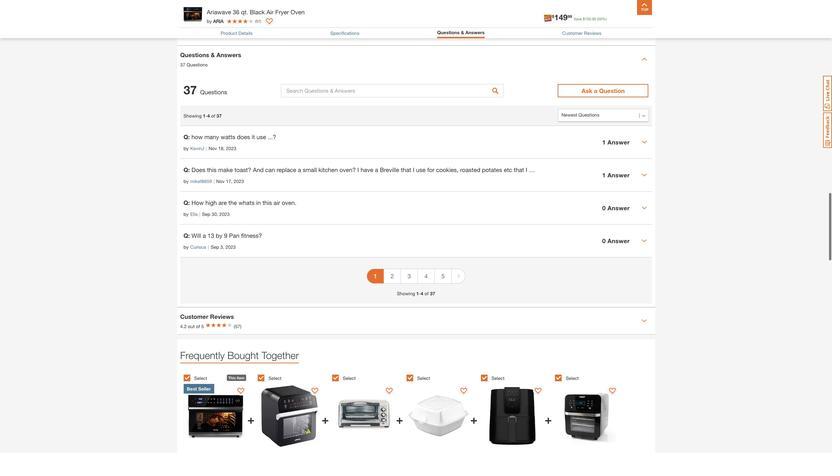 Task type: locate. For each thing, give the bounding box(es) containing it.
sep left 3,
[[211, 244, 219, 250]]

q: for q: how high are the whats in this air oven.
[[184, 199, 190, 207]]

by left kevinj button
[[184, 146, 189, 151]]

answers inside questions & answers 37 questions
[[217, 51, 241, 58]]

0 horizontal spatial i
[[358, 166, 359, 174]]

1800
[[536, 8, 546, 14]]

want
[[529, 166, 542, 174]]

2023 right 18,
[[226, 146, 237, 151]]

| for a
[[208, 244, 209, 250]]

1 vertical spatial -
[[419, 291, 421, 297]]

nov
[[209, 146, 217, 151], [216, 179, 225, 184]]

air
[[274, 199, 280, 207]]

4 answer from the top
[[608, 237, 630, 245]]

1 horizontal spatial showing
[[397, 291, 415, 297]]

qt.
[[241, 8, 248, 16]]

caret image for does this make toast? and can replace a small kitchen oven? i have a breville that i use for cookies, roasted potates etc that i want to replace it with this.
[[642, 173, 647, 178]]

how inside questions element
[[192, 199, 204, 207]]

of up many at the left top of page
[[211, 113, 215, 119]]

1 vertical spatial 5
[[201, 324, 204, 329]]

by left 9 at the bottom
[[216, 232, 223, 239]]

0 vertical spatial it
[[252, 133, 255, 141]]

cookies,
[[436, 166, 459, 174]]

q: for q: will a 13 by 9 pan fitness?
[[184, 232, 190, 239]]

2 q: from the top
[[184, 166, 190, 174]]

1 horizontal spatial showing 1 - 4 of 37
[[397, 291, 435, 297]]

how
[[192, 133, 203, 141]]

1 / 6 group
[[184, 371, 255, 453]]

replace
[[277, 166, 296, 174], [551, 166, 571, 174]]

1 horizontal spatial &
[[461, 30, 464, 35]]

0 horizontal spatial sep
[[202, 212, 210, 217]]

4 down 4 link
[[421, 291, 424, 297]]

2023 right 30,
[[220, 212, 230, 217]]

0 horizontal spatial can
[[195, 32, 202, 38]]

0
[[603, 204, 606, 212], [603, 237, 606, 245]]

q: left how
[[184, 133, 190, 141]]

50
[[598, 17, 603, 21]]

sep left 30,
[[202, 212, 210, 217]]

display image inside 1 / 6 group
[[238, 388, 244, 395]]

showing 1 - 4 of 37 up how
[[184, 113, 222, 119]]

| right ella
[[199, 212, 201, 217]]

answer for how high are the whats in this air oven.
[[608, 204, 630, 212]]

- down 4 link
[[419, 291, 421, 297]]

1 answer
[[603, 139, 630, 146], [603, 172, 630, 179]]

0 vertical spatial customer
[[563, 30, 583, 36]]

1 vertical spatial of
[[425, 291, 429, 297]]

5 select from the left
[[492, 376, 505, 381]]

select for 1 / 6 group
[[194, 376, 207, 381]]

0 vertical spatial 1 answer
[[603, 139, 630, 146]]

1 vertical spatial nov
[[216, 179, 225, 184]]

1 vertical spatial reviews
[[210, 313, 234, 320]]

q: up by ella | sep 30, 2023
[[184, 199, 190, 207]]

select for 3 / 6 group
[[343, 376, 356, 381]]

0 vertical spatial showing 1 - 4 of 37
[[184, 113, 222, 119]]

1 horizontal spatial use
[[416, 166, 426, 174]]

information?
[[254, 32, 280, 38]]

nov for many
[[209, 146, 217, 151]]

1 vertical spatial this
[[263, 199, 272, 207]]

i left have
[[358, 166, 359, 174]]

2 caret image from the top
[[642, 140, 647, 145]]

3 + from the left
[[396, 413, 404, 427]]

it right does
[[252, 133, 255, 141]]

product details button
[[221, 30, 253, 36], [221, 30, 253, 36]]

1 vertical spatial can
[[265, 166, 275, 174]]

caret image
[[642, 57, 647, 62], [642, 140, 647, 145], [642, 173, 647, 178], [642, 206, 647, 211], [642, 238, 647, 244]]

( left ")"
[[255, 19, 256, 23]]

select inside 1 / 6 group
[[194, 376, 207, 381]]

5 inside 5 link
[[442, 273, 445, 280]]

4 select from the left
[[417, 376, 430, 381]]

3 q: from the top
[[184, 199, 190, 207]]

18,
[[218, 146, 225, 151]]

display image for the 5 / 6 group
[[535, 388, 542, 395]]

0 vertical spatial -
[[206, 113, 207, 119]]

4 / 6 group
[[407, 371, 478, 453]]

37 questions
[[184, 83, 227, 97]]

product image image
[[182, 3, 204, 25]]

select inside 2 / 6 group
[[269, 376, 282, 381]]

1 horizontal spatial 5
[[442, 273, 445, 280]]

2 vertical spatial 4
[[421, 291, 424, 297]]

& for questions & answers 37 questions
[[211, 51, 215, 58]]

this right in
[[263, 199, 272, 207]]

replace right to
[[551, 166, 571, 174]]

3 caret image from the top
[[642, 173, 647, 178]]

2023 for does
[[226, 146, 237, 151]]

1 horizontal spatial customer reviews
[[563, 30, 602, 36]]

display image inside 3 / 6 group
[[386, 388, 393, 395]]

1 vertical spatial use
[[416, 166, 426, 174]]

2 / 6 group
[[258, 371, 329, 453]]

$ right w
[[553, 14, 555, 19]]

frequently bought together
[[180, 350, 299, 361]]

2023 for toast?
[[234, 179, 244, 184]]

caret image for how high are the whats in this air oven.
[[642, 206, 647, 211]]

4 right 3
[[425, 273, 428, 280]]

a right ask
[[594, 87, 598, 95]]

+ inside the 5 / 6 group
[[545, 413, 552, 427]]

1 that from the left
[[401, 166, 412, 174]]

0 horizontal spatial use
[[257, 133, 266, 141]]

4 up many at the left top of page
[[207, 113, 210, 119]]

2 horizontal spatial i
[[526, 166, 528, 174]]

display image inside 2 / 6 group
[[312, 388, 319, 395]]

caret image for how many watts does it use ...?
[[642, 140, 647, 145]]

2 0 from the top
[[603, 237, 606, 245]]

1 vertical spatial 0 answer
[[603, 237, 630, 245]]

& inside questions & answers 37 questions
[[211, 51, 215, 58]]

1 replace from the left
[[277, 166, 296, 174]]

| for many
[[206, 146, 207, 151]]

+ inside 4 / 6 group
[[471, 413, 478, 427]]

0 horizontal spatial that
[[401, 166, 412, 174]]

$ inside "$ 149 99"
[[553, 14, 555, 19]]

q: left the does
[[184, 166, 190, 174]]

this item
[[229, 376, 245, 380]]

2 0 answer from the top
[[603, 237, 630, 245]]

1 display image from the left
[[238, 388, 244, 395]]

by for how
[[184, 212, 189, 217]]

0 horizontal spatial 4
[[207, 113, 210, 119]]

- up many at the left top of page
[[206, 113, 207, 119]]

of right out
[[196, 324, 200, 329]]

product details
[[221, 30, 253, 36]]

reviews down .
[[584, 30, 602, 36]]

0 horizontal spatial of
[[196, 324, 200, 329]]

use
[[257, 133, 266, 141], [416, 166, 426, 174]]

0 vertical spatial this
[[207, 166, 217, 174]]

i left the want
[[526, 166, 528, 174]]

0 vertical spatial 5
[[442, 273, 445, 280]]

and
[[253, 166, 264, 174]]

3 answer from the top
[[608, 204, 630, 212]]

navigation containing 2
[[367, 264, 466, 290]]

together
[[262, 350, 299, 361]]

how up ella
[[192, 199, 204, 207]]

4 q: from the top
[[184, 232, 190, 239]]

0 vertical spatial nov
[[209, 146, 217, 151]]

4 + from the left
[[471, 413, 478, 427]]

use left for
[[416, 166, 426, 174]]

customer up 4.2 out of 5 at the left
[[180, 313, 208, 320]]

0 vertical spatial &
[[461, 30, 464, 35]]

4
[[207, 113, 210, 119], [425, 273, 428, 280], [421, 291, 424, 297]]

5 right out
[[201, 324, 204, 329]]

answer
[[608, 139, 630, 146], [608, 172, 630, 179], [608, 204, 630, 212], [608, 237, 630, 245]]

5 + from the left
[[545, 413, 552, 427]]

this
[[207, 166, 217, 174], [263, 199, 272, 207]]

by left aria
[[207, 18, 212, 24]]

out
[[188, 324, 195, 329]]

1 horizontal spatial replace
[[551, 166, 571, 174]]

1 vertical spatial showing
[[397, 291, 415, 297]]

of
[[211, 113, 215, 119], [425, 291, 429, 297], [196, 324, 200, 329]]

watts
[[221, 133, 235, 141]]

1 0 from the top
[[603, 204, 606, 212]]

1 vertical spatial sep
[[211, 244, 219, 250]]

5 caret image from the top
[[642, 238, 647, 244]]

1 vertical spatial 1 answer
[[603, 172, 630, 179]]

can left we
[[195, 32, 202, 38]]

by for will
[[184, 244, 189, 250]]

sep
[[202, 212, 210, 217], [211, 244, 219, 250]]

potates
[[482, 166, 503, 174]]

1 vertical spatial it
[[572, 166, 575, 174]]

1 vertical spatial showing 1 - 4 of 37
[[397, 291, 435, 297]]

by left ella
[[184, 212, 189, 217]]

17,
[[226, 179, 233, 184]]

1 horizontal spatial can
[[265, 166, 275, 174]]

1 q: from the top
[[184, 133, 190, 141]]

+ for 5.5 qt. black digital air fryer with slide out pan/detachable basket 'image'
[[545, 413, 552, 427]]

1 horizontal spatial display image
[[610, 388, 616, 395]]

fryer
[[276, 8, 289, 16]]

1 select from the left
[[194, 376, 207, 381]]

0 horizontal spatial showing 1 - 4 of 37
[[184, 113, 222, 119]]

replace left small
[[277, 166, 296, 174]]

by left 'curious'
[[184, 244, 189, 250]]

6 select from the left
[[566, 376, 579, 381]]

1 vertical spatial answers
[[217, 51, 241, 58]]

2 display image from the left
[[610, 388, 616, 395]]

i left for
[[413, 166, 415, 174]]

2023 right 3,
[[226, 244, 236, 250]]

| right kevinj button
[[206, 146, 207, 151]]

1 horizontal spatial this
[[263, 199, 272, 207]]

display image inside 4 / 6 group
[[461, 388, 467, 395]]

0 vertical spatial sep
[[202, 212, 210, 217]]

1 0 answer from the top
[[603, 204, 630, 212]]

how left we
[[184, 32, 193, 38]]

showing down the 3 link
[[397, 291, 415, 297]]

in
[[256, 199, 261, 207]]

ask a question
[[582, 87, 625, 95]]

|
[[206, 146, 207, 151], [214, 179, 215, 184], [199, 212, 201, 217], [208, 244, 209, 250]]

nov left 18,
[[209, 146, 217, 151]]

by mikef8659 | nov 17, 2023
[[184, 179, 244, 184]]

1 horizontal spatial that
[[514, 166, 524, 174]]

1 horizontal spatial 4
[[421, 291, 424, 297]]

does
[[237, 133, 250, 141]]

$ right the save
[[583, 17, 585, 21]]

display image
[[266, 18, 273, 25], [312, 388, 319, 395], [386, 388, 393, 395], [461, 388, 467, 395], [535, 388, 542, 395]]

1 horizontal spatial reviews
[[584, 30, 602, 36]]

select inside the 5 / 6 group
[[492, 376, 505, 381]]

0 horizontal spatial customer reviews
[[180, 313, 234, 320]]

00
[[592, 17, 597, 21]]

5 right 4 link
[[442, 273, 445, 280]]

0 vertical spatial showing
[[184, 113, 202, 119]]

question
[[600, 87, 625, 95]]

customer reviews up 4.2 out of 5 at the left
[[180, 313, 234, 320]]

feedback link image
[[824, 112, 833, 148]]

| right mikef8659 button
[[214, 179, 215, 184]]

3 select from the left
[[343, 376, 356, 381]]

| right curious button
[[208, 244, 209, 250]]

1 vertical spatial 0
[[603, 237, 606, 245]]

4 caret image from the top
[[642, 206, 647, 211]]

oven.
[[282, 199, 297, 207]]

0 horizontal spatial it
[[252, 133, 255, 141]]

customer reviews down the save
[[563, 30, 602, 36]]

4.2 out of 5
[[180, 324, 204, 329]]

2023 right 17,
[[234, 179, 244, 184]]

by curious | sep 3, 2023
[[184, 244, 236, 250]]

9
[[224, 232, 228, 239]]

can right and
[[265, 166, 275, 174]]

2 + from the left
[[322, 413, 329, 427]]

0 horizontal spatial &
[[211, 51, 215, 58]]

2 that from the left
[[514, 166, 524, 174]]

2023
[[226, 146, 237, 151], [234, 179, 244, 184], [220, 212, 230, 217], [226, 244, 236, 250]]

details
[[239, 30, 253, 36]]

0 vertical spatial answers
[[466, 30, 485, 35]]

1 1 answer from the top
[[603, 139, 630, 146]]

select for 2 / 6 group
[[269, 376, 282, 381]]

are
[[219, 199, 227, 207]]

0 vertical spatial 0
[[603, 204, 606, 212]]

1 answer for q: does this make toast? and can replace a small kitchen oven? i have a breville that i use for cookies, roasted potates etc that i want to replace it with this.
[[603, 172, 630, 179]]

&
[[461, 30, 464, 35], [211, 51, 215, 58]]

sep for high
[[202, 212, 210, 217]]

30,
[[212, 212, 218, 217]]

2 answer from the top
[[608, 172, 630, 179]]

showing up how
[[184, 113, 202, 119]]

0 horizontal spatial display image
[[238, 388, 244, 395]]

%)
[[603, 17, 607, 21]]

+ inside 2 / 6 group
[[322, 413, 329, 427]]

this
[[229, 376, 236, 380]]

navigation
[[367, 264, 466, 290]]

1 horizontal spatial sep
[[211, 244, 219, 250]]

2 select from the left
[[269, 376, 282, 381]]

specifications button
[[330, 30, 360, 36], [330, 30, 360, 36]]

customer
[[563, 30, 583, 36], [180, 313, 208, 320]]

curious
[[190, 244, 207, 250]]

brio 15.5 qt. black digital air fryer image
[[556, 384, 620, 448]]

q: left will
[[184, 232, 190, 239]]

select inside 4 / 6 group
[[417, 376, 430, 381]]

product
[[237, 32, 253, 38]]

4 link
[[418, 269, 435, 284]]

Search Questions & Answers text field
[[281, 84, 504, 98]]

1 + from the left
[[248, 413, 255, 427]]

modern
[[303, 8, 320, 14]]

customer down the save
[[563, 30, 583, 36]]

2 horizontal spatial of
[[425, 291, 429, 297]]

kitchen
[[319, 166, 338, 174]]

1 vertical spatial how
[[192, 199, 204, 207]]

q: how many watts does it use ...?
[[184, 133, 276, 141]]

0 horizontal spatial $
[[553, 14, 555, 19]]

1 vertical spatial customer
[[180, 313, 208, 320]]

nov left 17,
[[216, 179, 225, 184]]

37 inside questions & answers 37 questions
[[180, 62, 186, 67]]

this up by mikef8659 | nov 17, 2023
[[207, 166, 217, 174]]

improve
[[211, 32, 227, 38]]

1 horizontal spatial of
[[211, 113, 215, 119]]

+ inside 3 / 6 group
[[396, 413, 404, 427]]

it left with
[[572, 166, 575, 174]]

0 vertical spatial 0 answer
[[603, 204, 630, 212]]

1 horizontal spatial i
[[413, 166, 415, 174]]

1 horizontal spatial answers
[[466, 30, 485, 35]]

use left ...?
[[257, 133, 266, 141]]

save $ 150 . 00 ( 50 %)
[[574, 17, 607, 21]]

a left small
[[298, 166, 301, 174]]

2
[[391, 273, 394, 280]]

display image
[[238, 388, 244, 395], [610, 388, 616, 395]]

0 horizontal spatial this
[[207, 166, 217, 174]]

that right etc
[[514, 166, 524, 174]]

1 answer from the top
[[608, 139, 630, 146]]

0 horizontal spatial -
[[206, 113, 207, 119]]

display image inside the 5 / 6 group
[[535, 388, 542, 395]]

questions & answers button
[[438, 30, 485, 37], [438, 30, 485, 35]]

select inside 6 / 6 group
[[566, 376, 579, 381]]

5.5 qt. black digital air fryer with slide out pan/detachable basket image
[[481, 384, 545, 448]]

0 vertical spatial use
[[257, 133, 266, 141]]

0 horizontal spatial 5
[[201, 324, 204, 329]]

showing 1 - 4 of 37 down the 3 link
[[397, 291, 435, 297]]

that right breville
[[401, 166, 412, 174]]

1 vertical spatial 4
[[425, 273, 428, 280]]

answer for will a 13 by 9 pan fitness?
[[608, 237, 630, 245]]

select for 6 / 6 group
[[566, 376, 579, 381]]

2 horizontal spatial 4
[[425, 273, 428, 280]]

reviews up (57)
[[210, 313, 234, 320]]

| for this
[[214, 179, 215, 184]]

0 vertical spatial customer reviews
[[563, 30, 602, 36]]

q: for q: how many watts does it use ...?
[[184, 133, 190, 141]]

by left mikef8659
[[184, 179, 189, 184]]

select inside 3 / 6 group
[[343, 376, 356, 381]]

of down 4 link
[[425, 291, 429, 297]]

1 vertical spatial &
[[211, 51, 215, 58]]

( right 00
[[598, 17, 598, 21]]

1 caret image from the top
[[642, 57, 647, 62]]

q: does this make toast? and can replace a small kitchen oven? i have a breville that i use for cookies, roasted potates etc that i want to replace it with this.
[[184, 166, 601, 174]]

2 1 answer from the top
[[603, 172, 630, 179]]

1 answer for q: how many watts does it use ...?
[[603, 139, 630, 146]]

0 horizontal spatial replace
[[277, 166, 296, 174]]

0 horizontal spatial answers
[[217, 51, 241, 58]]

2 vertical spatial of
[[196, 324, 200, 329]]



Task type: vqa. For each thing, say whether or not it's contained in the screenshot.
bottommost Sep
yes



Task type: describe. For each thing, give the bounding box(es) containing it.
display image for 2 / 6 group
[[312, 388, 319, 395]]

we
[[203, 32, 209, 38]]

0 vertical spatial reviews
[[584, 30, 602, 36]]

mikef8659
[[190, 179, 212, 184]]

nov for this
[[216, 179, 225, 184]]

for
[[428, 166, 435, 174]]

0 horizontal spatial (
[[255, 19, 256, 23]]

+ for "sure crisp 1400 w 6-slice stainless steel toaster oven with air fry" 'image'
[[396, 413, 404, 427]]

ariawave
[[207, 8, 231, 16]]

make
[[218, 166, 233, 174]]

air
[[267, 8, 274, 16]]

display image for 3 / 6 group
[[386, 388, 393, 395]]

1 vertical spatial customer reviews
[[180, 313, 234, 320]]

3 / 6 group
[[332, 371, 404, 453]]

bought
[[228, 350, 259, 361]]

to
[[544, 166, 549, 174]]

150
[[585, 17, 591, 21]]

display image for 4 / 6 group
[[461, 388, 467, 395]]

have
[[361, 166, 374, 174]]

| for high
[[199, 212, 201, 217]]

2023 for by
[[226, 244, 236, 250]]

roasted
[[461, 166, 481, 174]]

2 replace from the left
[[551, 166, 571, 174]]

5.38 in. x 5.5 in. x 2.88 in. white foam hinged lid containers (500-carton) image
[[407, 384, 471, 448]]

a right have
[[375, 166, 379, 174]]

feedback.
[[299, 32, 319, 38]]

small
[[303, 166, 317, 174]]

the
[[229, 199, 237, 207]]

+ inside 1 / 6 group
[[248, 413, 255, 427]]

5 link
[[435, 269, 452, 284]]

pan
[[229, 232, 240, 239]]

a inside button
[[594, 87, 598, 95]]

$ 149 99
[[553, 13, 572, 22]]

ella
[[190, 212, 198, 217]]

(57)
[[234, 324, 242, 329]]

0 answer for q: will a 13 by 9 pan fitness?
[[603, 237, 630, 245]]

toast?
[[235, 166, 251, 174]]

2 i from the left
[[413, 166, 415, 174]]

select for 4 / 6 group
[[417, 376, 430, 381]]

2023 for the
[[220, 212, 230, 217]]

top button
[[637, 0, 652, 15]]

ask a question button
[[558, 84, 649, 98]]

0 horizontal spatial showing
[[184, 113, 202, 119]]

breville
[[380, 166, 400, 174]]

0 vertical spatial how
[[184, 32, 193, 38]]

3,
[[220, 244, 224, 250]]

how can we improve our product information? provide feedback.
[[184, 32, 319, 38]]

how can we improve our product information? provide feedback. link
[[184, 32, 319, 38]]

0 answer for q: how high are the whats in this air oven.
[[603, 204, 630, 212]]

does
[[192, 166, 205, 174]]

1 horizontal spatial (
[[598, 17, 598, 21]]

aria
[[213, 18, 224, 24]]

answers for questions & answers
[[466, 30, 485, 35]]

& for questions & answers
[[461, 30, 464, 35]]

1 horizontal spatial customer
[[563, 30, 583, 36]]

99
[[568, 14, 572, 19]]

black
[[250, 8, 265, 16]]

select for the 5 / 6 group
[[492, 376, 505, 381]]

by kevinj | nov 18, 2023
[[184, 146, 237, 151]]

a left 13
[[203, 232, 206, 239]]

answer for does this make toast? and can replace a small kitchen oven? i have a breville that i use for cookies, roasted potates etc that i want to replace it with this.
[[608, 172, 630, 179]]

frequently
[[180, 350, 225, 361]]

...?
[[268, 133, 276, 141]]

mikef8659 button
[[190, 178, 212, 185]]

by for how
[[184, 146, 189, 151]]

5 / 6 group
[[481, 371, 552, 453]]

.
[[591, 17, 592, 21]]

can inside questions element
[[265, 166, 275, 174]]

save
[[574, 17, 582, 21]]

fitness?
[[241, 232, 262, 239]]

4.2
[[180, 324, 187, 329]]

answers for questions & answers 37 questions
[[217, 51, 241, 58]]

q: how high are the whats in this air oven.
[[184, 199, 297, 207]]

1 horizontal spatial $
[[583, 17, 585, 21]]

q: will a 13 by 9 pan fitness?
[[184, 232, 262, 239]]

item
[[237, 376, 245, 380]]

)
[[260, 19, 261, 23]]

caret image
[[642, 319, 647, 324]]

0 vertical spatial can
[[195, 32, 202, 38]]

ariawave 36 qt. black air fryer oven
[[207, 8, 305, 16]]

best seller
[[187, 386, 211, 392]]

questions inside 37 questions
[[200, 89, 227, 96]]

1 horizontal spatial it
[[572, 166, 575, 174]]

12.7 qt. black rotisserie oven and air fryer with recipe book image
[[258, 384, 322, 448]]

many
[[205, 133, 219, 141]]

0 for how high are the whats in this air oven.
[[603, 204, 606, 212]]

sure crisp 1400 w 6-slice stainless steel toaster oven with air fry image
[[332, 384, 396, 448]]

sep for a
[[211, 244, 219, 250]]

57
[[256, 19, 260, 23]]

3 i from the left
[[526, 166, 528, 174]]

this.
[[590, 166, 601, 174]]

caret image for will a 13 by 9 pan fitness?
[[642, 238, 647, 244]]

seller
[[198, 386, 211, 392]]

specifications
[[330, 30, 360, 36]]

our
[[229, 32, 236, 38]]

0 vertical spatial 4
[[207, 113, 210, 119]]

1800 w
[[536, 8, 552, 14]]

1 horizontal spatial -
[[419, 291, 421, 297]]

will
[[192, 232, 201, 239]]

questions & answers 37 questions
[[180, 51, 241, 67]]

questions & answers
[[438, 30, 485, 35]]

0 for will a 13 by 9 pan fitness?
[[603, 237, 606, 245]]

6 / 6 group
[[556, 371, 627, 453]]

answer for how many watts does it use ...?
[[608, 139, 630, 146]]

w
[[548, 8, 552, 14]]

( 57 )
[[255, 19, 261, 23]]

etc
[[504, 166, 512, 174]]

1 i from the left
[[358, 166, 359, 174]]

questions element
[[180, 126, 652, 258]]

q: for q: does this make toast? and can replace a small kitchen oven? i have a breville that i use for cookies, roasted potates etc that i want to replace it with this.
[[184, 166, 190, 174]]

3
[[408, 273, 411, 280]]

live chat image
[[824, 76, 833, 111]]

0 horizontal spatial customer
[[180, 313, 208, 320]]

with
[[577, 166, 588, 174]]

style
[[187, 8, 197, 14]]

provide
[[282, 32, 297, 38]]

whats
[[239, 199, 255, 207]]

0 vertical spatial of
[[211, 113, 215, 119]]

high
[[206, 199, 217, 207]]

ask
[[582, 87, 593, 95]]

ella button
[[190, 211, 198, 218]]

+ for 5.38 in. x 5.5 in. x 2.88 in. white foam hinged lid containers (500-carton) image
[[471, 413, 478, 427]]

+ for 12.7 qt. black rotisserie oven and air fryer with recipe book image on the bottom
[[322, 413, 329, 427]]

0 horizontal spatial reviews
[[210, 313, 234, 320]]

13
[[208, 232, 214, 239]]

by aria
[[207, 18, 224, 24]]

best
[[187, 386, 197, 392]]

by for does
[[184, 179, 189, 184]]

curious button
[[190, 244, 207, 251]]

149
[[555, 13, 568, 22]]



